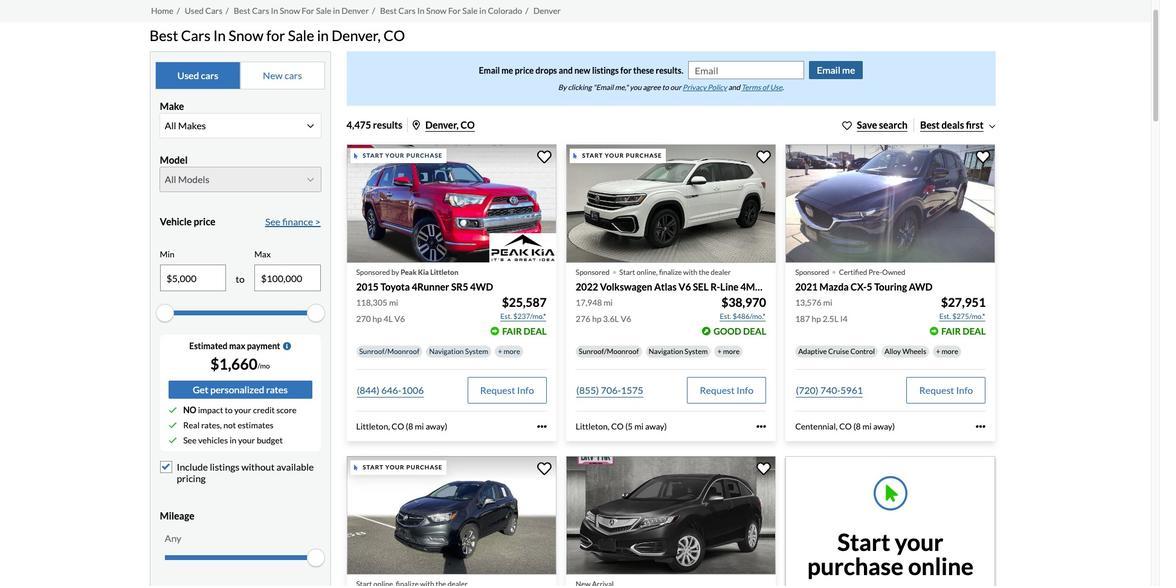 Task type: vqa. For each thing, say whether or not it's contained in the screenshot.
market associated with $25,632
no



Task type: locate. For each thing, give the bounding box(es) containing it.
and left the new at top
[[559, 65, 573, 75]]

see for see finance >
[[265, 216, 280, 227]]

2 fair from the left
[[941, 326, 961, 336]]

3 + from the left
[[936, 347, 940, 356]]

littleton, co (5 mi away)
[[576, 421, 667, 431]]

0 horizontal spatial info
[[517, 384, 534, 396]]

denver, co
[[425, 119, 475, 131]]

· right 2022
[[612, 260, 617, 281]]

denver, down home / used cars / best cars in snow for sale in denver / best cars in snow for sale in colorado / denver
[[332, 26, 381, 44]]

good deal
[[714, 326, 766, 336]]

used right home link
[[185, 5, 204, 16]]

est. $275/mo.* button
[[939, 311, 986, 323]]

1 horizontal spatial for
[[448, 5, 461, 16]]

2 horizontal spatial v6
[[679, 281, 691, 292]]

2 / from the left
[[226, 5, 229, 16]]

1 vertical spatial check image
[[168, 436, 177, 445]]

2 request from the left
[[700, 384, 735, 396]]

email for email me price drops and new listings for these results.
[[479, 65, 500, 75]]

2 check image from the top
[[168, 436, 177, 445]]

navigation for ·
[[649, 347, 683, 356]]

1 sponsored from the left
[[356, 267, 390, 277]]

estimates
[[238, 420, 274, 430]]

+ more
[[498, 347, 520, 356], [718, 347, 740, 356], [936, 347, 958, 356]]

0 horizontal spatial see
[[183, 435, 197, 445]]

email inside "email me" button
[[817, 64, 840, 76]]

2 + more from the left
[[718, 347, 740, 356]]

system for peak kia littleton
[[465, 347, 488, 356]]

1 horizontal spatial for
[[620, 65, 632, 75]]

0 horizontal spatial request info
[[480, 384, 534, 396]]

sunroof/moonroof
[[359, 347, 419, 356], [579, 347, 639, 356]]

awd
[[909, 281, 933, 292]]

fair for ·
[[941, 326, 961, 336]]

2 info from the left
[[737, 384, 754, 396]]

+ more down "good"
[[718, 347, 740, 356]]

listings up "email
[[592, 65, 619, 75]]

0 horizontal spatial request
[[480, 384, 515, 396]]

3 more from the left
[[942, 347, 958, 356]]

rates,
[[201, 420, 222, 430]]

see for see vehicles in your budget
[[183, 435, 197, 445]]

price right vehicle
[[194, 216, 215, 227]]

1 horizontal spatial hp
[[592, 314, 601, 324]]

+ more down est. $237/mo.* button
[[498, 347, 520, 356]]

3 request from the left
[[919, 384, 954, 396]]

+ more right wheels in the right of the page
[[936, 347, 958, 356]]

0 horizontal spatial ellipsis h image
[[537, 422, 547, 431]]

littleton, for ·
[[576, 421, 610, 431]]

2 sponsored from the left
[[576, 267, 610, 277]]

3 request info button from the left
[[907, 377, 986, 404]]

est. for $38,970
[[720, 312, 731, 321]]

mi down toyota
[[389, 297, 398, 307]]

away) for $38,970
[[645, 421, 667, 431]]

1 horizontal spatial navigation
[[649, 347, 683, 356]]

and right policy
[[728, 83, 740, 92]]

1 vertical spatial and
[[728, 83, 740, 92]]

0 horizontal spatial best
[[150, 26, 178, 44]]

4,475 results
[[347, 119, 402, 131]]

est. inside $27,951 est. $275/mo.*
[[939, 312, 951, 321]]

start your purchase for peak kia littleton
[[363, 152, 443, 159]]

1 check image from the top
[[168, 421, 177, 430]]

mi right (5
[[634, 421, 644, 431]]

0 vertical spatial to
[[662, 83, 669, 92]]

2 horizontal spatial hp
[[812, 314, 821, 324]]

1 horizontal spatial sponsored
[[576, 267, 610, 277]]

hp
[[373, 314, 382, 324], [592, 314, 601, 324], [812, 314, 821, 324]]

1 horizontal spatial mouse pointer image
[[574, 153, 577, 159]]

2 deal from the left
[[743, 326, 766, 336]]

2 away) from the left
[[645, 421, 667, 431]]

by
[[391, 267, 399, 277]]

1 horizontal spatial deal
[[743, 326, 766, 336]]

v6 for peak kia littleton
[[394, 314, 405, 324]]

3 hp from the left
[[812, 314, 821, 324]]

1 horizontal spatial denver,
[[425, 119, 459, 131]]

to left the our
[[662, 83, 669, 92]]

v6 right 4l
[[394, 314, 405, 324]]

1 deal from the left
[[524, 326, 547, 336]]

start inside the "start your purchase online"
[[838, 528, 890, 556]]

0 horizontal spatial ·
[[612, 260, 617, 281]]

hp inside 13,576 mi 187 hp 2.5l i4
[[812, 314, 821, 324]]

sponsored for $38,970
[[576, 267, 610, 277]]

request info for $38,970
[[700, 384, 754, 396]]

2 horizontal spatial sponsored
[[795, 267, 829, 277]]

+ more for $27,951
[[936, 347, 958, 356]]

1 horizontal spatial navigation system
[[649, 347, 708, 356]]

1 horizontal spatial sunroof/moonroof
[[579, 347, 639, 356]]

0 horizontal spatial fair deal
[[502, 326, 547, 336]]

0 horizontal spatial +
[[498, 347, 502, 356]]

hp inside 17,948 mi 276 hp 3.6l v6
[[592, 314, 601, 324]]

sponsored for $27,951
[[795, 267, 829, 277]]

1 horizontal spatial request info
[[700, 384, 754, 396]]

to left the max text field
[[236, 273, 245, 285]]

2 hp from the left
[[592, 314, 601, 324]]

est.
[[500, 312, 512, 321], [720, 312, 731, 321], [939, 312, 951, 321]]

co for $27,951
[[839, 421, 852, 431]]

1 horizontal spatial request info button
[[687, 377, 766, 404]]

0 horizontal spatial and
[[559, 65, 573, 75]]

v6 inside 118,305 mi 270 hp 4l v6
[[394, 314, 405, 324]]

request
[[480, 384, 515, 396], [700, 384, 735, 396], [919, 384, 954, 396]]

fair deal for ·
[[941, 326, 986, 336]]

+ down "good"
[[718, 347, 722, 356]]

· for $38,970
[[612, 260, 617, 281]]

(8
[[406, 421, 413, 431], [853, 421, 861, 431]]

1 · from the left
[[612, 260, 617, 281]]

· for $27,951
[[832, 260, 837, 281]]

terms
[[742, 83, 761, 92]]

home
[[151, 5, 174, 16]]

start your purchase for ·
[[582, 152, 662, 159]]

1 ellipsis h image from the left
[[537, 422, 547, 431]]

more for $38,970
[[723, 347, 740, 356]]

· inside sponsored · certified pre-owned 2021 mazda cx-5 touring awd
[[832, 260, 837, 281]]

0 horizontal spatial sponsored
[[356, 267, 390, 277]]

est. up "good"
[[720, 312, 731, 321]]

more
[[504, 347, 520, 356], [723, 347, 740, 356], [942, 347, 958, 356]]

sel
[[693, 281, 709, 292]]

1 horizontal spatial ·
[[832, 260, 837, 281]]

0 horizontal spatial littleton,
[[356, 421, 390, 431]]

4motion
[[740, 281, 778, 292]]

0 horizontal spatial fair
[[502, 326, 522, 336]]

terms of use link
[[742, 83, 782, 92]]

0 vertical spatial denver,
[[332, 26, 381, 44]]

no impact to your credit score
[[183, 405, 297, 415]]

check image
[[168, 406, 177, 414]]

sponsored · start online, finalize with the dealer 2022 volkswagen atlas v6 sel r-line 4motion
[[576, 260, 778, 292]]

info
[[517, 384, 534, 396], [737, 384, 754, 396], [956, 384, 973, 396]]

0 horizontal spatial email
[[479, 65, 500, 75]]

hp right 276
[[592, 314, 601, 324]]

save search button
[[842, 118, 908, 133]]

ellipsis h image for peak kia littleton
[[537, 422, 547, 431]]

+ right wheels in the right of the page
[[936, 347, 940, 356]]

1 away) from the left
[[426, 421, 447, 431]]

purchase for mouse pointer image
[[406, 464, 443, 471]]

info for $38,970
[[737, 384, 754, 396]]

2 request info from the left
[[700, 384, 754, 396]]

navigation for peak kia littleton
[[429, 347, 464, 356]]

hp left 4l
[[373, 314, 382, 324]]

2 more from the left
[[723, 347, 740, 356]]

sponsored
[[356, 267, 390, 277], [576, 267, 610, 277], [795, 267, 829, 277]]

without
[[241, 461, 275, 473]]

mouse pointer image for ·
[[574, 153, 577, 159]]

cars for used cars
[[201, 70, 218, 81]]

deal down $275/mo.*
[[963, 326, 986, 336]]

atlas
[[654, 281, 677, 292]]

sunroof/moonroof down 3.6l
[[579, 347, 639, 356]]

2 ellipsis h image from the left
[[757, 422, 766, 431]]

mouse pointer image
[[354, 153, 358, 159], [574, 153, 577, 159]]

1 system from the left
[[465, 347, 488, 356]]

start inside 'start your purchase' link
[[363, 464, 384, 471]]

v6 right 3.6l
[[621, 314, 631, 324]]

1 horizontal spatial request
[[700, 384, 735, 396]]

more for $27,951
[[942, 347, 958, 356]]

+ down est. $237/mo.* button
[[498, 347, 502, 356]]

1 horizontal spatial system
[[685, 347, 708, 356]]

2 navigation system from the left
[[649, 347, 708, 356]]

good
[[714, 326, 741, 336]]

sponsored inside sponsored · certified pre-owned 2021 mazda cx-5 touring awd
[[795, 267, 829, 277]]

2 cars from the left
[[285, 70, 302, 81]]

co for $25,587
[[392, 421, 404, 431]]

email me
[[817, 64, 855, 76]]

1 horizontal spatial info
[[737, 384, 754, 396]]

0 horizontal spatial listings
[[210, 461, 240, 473]]

sponsored inside sponsored by peak kia littleton 2015 toyota 4runner sr5 4wd
[[356, 267, 390, 277]]

deal down $237/mo.*
[[524, 326, 547, 336]]

Email email field
[[689, 62, 804, 79]]

Max text field
[[255, 265, 320, 291]]

2 horizontal spatial deal
[[963, 326, 986, 336]]

request for $38,970
[[700, 384, 735, 396]]

+ more for $25,587
[[498, 347, 520, 356]]

2 request info button from the left
[[687, 377, 766, 404]]

fair for peak kia littleton
[[502, 326, 522, 336]]

deal down $486/mo.*
[[743, 326, 766, 336]]

drops
[[536, 65, 557, 75]]

and
[[559, 65, 573, 75], [728, 83, 740, 92]]

3 sponsored from the left
[[795, 267, 829, 277]]

$275/mo.*
[[952, 312, 985, 321]]

1 for from the left
[[302, 5, 314, 16]]

v6 for ·
[[621, 314, 631, 324]]

est. down the $27,951
[[939, 312, 951, 321]]

1 horizontal spatial away)
[[645, 421, 667, 431]]

mouse pointer image
[[354, 465, 358, 471]]

1 vertical spatial price
[[194, 216, 215, 227]]

1 vertical spatial listings
[[210, 461, 240, 473]]

me inside button
[[842, 64, 855, 76]]

littleton, for by
[[356, 421, 390, 431]]

(8 down 5961
[[853, 421, 861, 431]]

more down est. $237/mo.* button
[[504, 347, 520, 356]]

privacy policy link
[[683, 83, 727, 92]]

1 hp from the left
[[373, 314, 382, 324]]

used up make
[[177, 70, 199, 81]]

1 horizontal spatial (8
[[853, 421, 861, 431]]

0 horizontal spatial away)
[[426, 421, 447, 431]]

hp inside 118,305 mi 270 hp 4l v6
[[373, 314, 382, 324]]

fair down est. $237/mo.* button
[[502, 326, 522, 336]]

to up real rates, not estimates
[[225, 405, 233, 415]]

2 system from the left
[[685, 347, 708, 356]]

0 horizontal spatial to
[[225, 405, 233, 415]]

0 horizontal spatial me
[[502, 65, 513, 75]]

me for email me
[[842, 64, 855, 76]]

.
[[782, 83, 784, 92]]

for down the best cars in snow for sale in denver link
[[266, 26, 285, 44]]

3 deal from the left
[[963, 326, 986, 336]]

1 horizontal spatial fair deal
[[941, 326, 986, 336]]

1 + more from the left
[[498, 347, 520, 356]]

0 horizontal spatial request info button
[[468, 377, 547, 404]]

home link
[[151, 5, 174, 16]]

alloy wheels
[[885, 347, 926, 356]]

(844) 646-1006
[[357, 384, 424, 396]]

est. inside $25,587 est. $237/mo.*
[[500, 312, 512, 321]]

check image
[[168, 421, 177, 430], [168, 436, 177, 445]]

impact
[[198, 405, 223, 415]]

0 vertical spatial and
[[559, 65, 573, 75]]

more down "good"
[[723, 347, 740, 356]]

2 vertical spatial to
[[225, 405, 233, 415]]

2 horizontal spatial request info
[[919, 384, 973, 396]]

/
[[177, 5, 180, 16], [226, 5, 229, 16], [372, 5, 375, 16], [525, 5, 529, 16]]

1 denver from the left
[[341, 5, 369, 16]]

2 horizontal spatial sale
[[462, 5, 478, 16]]

0 horizontal spatial for
[[302, 5, 314, 16]]

1 horizontal spatial est.
[[720, 312, 731, 321]]

sunroof/moonroof down 4l
[[359, 347, 419, 356]]

2 horizontal spatial + more
[[936, 347, 958, 356]]

start for mouse pointer icon associated with ·
[[582, 152, 603, 159]]

sponsored up 2021
[[795, 267, 829, 277]]

1 horizontal spatial v6
[[621, 314, 631, 324]]

0 horizontal spatial hp
[[373, 314, 382, 324]]

(8 down 1006
[[406, 421, 413, 431]]

co for $38,970
[[611, 421, 624, 431]]

0 horizontal spatial v6
[[394, 314, 405, 324]]

1 fair deal from the left
[[502, 326, 547, 336]]

0 horizontal spatial mouse pointer image
[[354, 153, 358, 159]]

0 horizontal spatial denver
[[341, 5, 369, 16]]

1 est. from the left
[[500, 312, 512, 321]]

0 horizontal spatial est.
[[500, 312, 512, 321]]

price left drops
[[515, 65, 534, 75]]

0 horizontal spatial more
[[504, 347, 520, 356]]

0 horizontal spatial navigation
[[429, 347, 464, 356]]

mi
[[389, 297, 398, 307], [604, 297, 613, 307], [823, 297, 832, 307], [415, 421, 424, 431], [634, 421, 644, 431], [863, 421, 872, 431]]

·
[[612, 260, 617, 281], [832, 260, 837, 281]]

for left "these"
[[620, 65, 632, 75]]

0 horizontal spatial deal
[[524, 326, 547, 336]]

v6 inside 17,948 mi 276 hp 3.6l v6
[[621, 314, 631, 324]]

2 est. from the left
[[720, 312, 731, 321]]

new cars button
[[240, 62, 325, 90]]

for left colorado
[[448, 5, 461, 16]]

4 / from the left
[[525, 5, 529, 16]]

$38,970 est. $486/mo.*
[[720, 295, 766, 321]]

1 vertical spatial used
[[177, 70, 199, 81]]

mi inside 118,305 mi 270 hp 4l v6
[[389, 297, 398, 307]]

our
[[670, 83, 681, 92]]

alloy
[[885, 347, 901, 356]]

see down real
[[183, 435, 197, 445]]

2 horizontal spatial away)
[[873, 421, 895, 431]]

(8 for peak kia littleton
[[406, 421, 413, 431]]

co right centennial,
[[839, 421, 852, 431]]

1 littleton, from the left
[[356, 421, 390, 431]]

$25,587 est. $237/mo.*
[[500, 295, 547, 321]]

see finance >
[[265, 216, 321, 227]]

1 (8 from the left
[[406, 421, 413, 431]]

1 request info button from the left
[[468, 377, 547, 404]]

sponsored inside sponsored · start online, finalize with the dealer 2022 volkswagen atlas v6 sel r-line 4motion
[[576, 267, 610, 277]]

co down the (844) 646-1006 button
[[392, 421, 404, 431]]

0 vertical spatial check image
[[168, 421, 177, 430]]

1 sunroof/moonroof from the left
[[359, 347, 419, 356]]

1 request info from the left
[[480, 384, 534, 396]]

1 cars from the left
[[201, 70, 218, 81]]

see vehicles in your budget
[[183, 435, 283, 445]]

4l
[[384, 314, 393, 324]]

0 horizontal spatial cars
[[201, 70, 218, 81]]

0 vertical spatial listings
[[592, 65, 619, 75]]

cars
[[205, 5, 223, 16], [252, 5, 269, 16], [398, 5, 416, 16], [181, 26, 210, 44]]

(8 for ·
[[853, 421, 861, 431]]

0 horizontal spatial system
[[465, 347, 488, 356]]

max
[[229, 341, 245, 351]]

1 request from the left
[[480, 384, 515, 396]]

mi up 2.5l
[[823, 297, 832, 307]]

email me button
[[809, 61, 863, 79]]

1 horizontal spatial fair
[[941, 326, 961, 336]]

est. inside $38,970 est. $486/mo.*
[[720, 312, 731, 321]]

+ for $38,970
[[718, 347, 722, 356]]

v6 down with at right top
[[679, 281, 691, 292]]

1 / from the left
[[177, 5, 180, 16]]

more right wheels in the right of the page
[[942, 347, 958, 356]]

3 + more from the left
[[936, 347, 958, 356]]

1 navigation system from the left
[[429, 347, 488, 356]]

1 horizontal spatial more
[[723, 347, 740, 356]]

mi inside 17,948 mi 276 hp 3.6l v6
[[604, 297, 613, 307]]

1 fair from the left
[[502, 326, 522, 336]]

2 denver from the left
[[533, 5, 561, 16]]

sponsored for $25,587
[[356, 267, 390, 277]]

· inside sponsored · start online, finalize with the dealer 2022 volkswagen atlas v6 sel r-line 4motion
[[612, 260, 617, 281]]

3 request info from the left
[[919, 384, 973, 396]]

2 navigation from the left
[[649, 347, 683, 356]]

2 mouse pointer image from the left
[[574, 153, 577, 159]]

new
[[263, 70, 283, 81]]

for up best cars in snow for sale in denver, co
[[302, 5, 314, 16]]

2 · from the left
[[832, 260, 837, 281]]

0 horizontal spatial sunroof/moonroof
[[359, 347, 419, 356]]

price
[[515, 65, 534, 75], [194, 216, 215, 227]]

include listings without available pricing
[[177, 461, 314, 484]]

2 (8 from the left
[[853, 421, 861, 431]]

fair down est. $275/mo.* button
[[941, 326, 961, 336]]

used cars button
[[156, 62, 240, 90]]

estimated max payment
[[189, 341, 280, 351]]

listings down see vehicles in your budget
[[210, 461, 240, 473]]

denver, right map marker alt image
[[425, 119, 459, 131]]

get personalized rates
[[193, 384, 288, 395]]

littleton, left (5
[[576, 421, 610, 431]]

2 horizontal spatial more
[[942, 347, 958, 356]]

get
[[193, 384, 208, 395]]

deal for $25,587
[[524, 326, 547, 336]]

sale left colorado
[[462, 5, 478, 16]]

best
[[234, 5, 250, 16], [380, 5, 397, 16], [150, 26, 178, 44]]

mouse pointer image for by
[[354, 153, 358, 159]]

littleton, down (844)
[[356, 421, 390, 431]]

sponsored up 2022
[[576, 267, 610, 277]]

1 horizontal spatial cars
[[285, 70, 302, 81]]

1 horizontal spatial to
[[236, 273, 245, 285]]

away) for $27,951
[[873, 421, 895, 431]]

0 vertical spatial price
[[515, 65, 534, 75]]

snow
[[280, 5, 300, 16], [426, 5, 447, 16], [229, 26, 264, 44]]

est. for $27,951
[[939, 312, 951, 321]]

hp for $27,951
[[812, 314, 821, 324]]

3 info from the left
[[956, 384, 973, 396]]

available
[[276, 461, 314, 473]]

use
[[770, 83, 782, 92]]

3 est. from the left
[[939, 312, 951, 321]]

2 horizontal spatial request info button
[[907, 377, 986, 404]]

1 horizontal spatial email
[[817, 64, 840, 76]]

see left finance
[[265, 216, 280, 227]]

for
[[302, 5, 314, 16], [448, 5, 461, 16]]

sale down the best cars in snow for sale in denver link
[[288, 26, 314, 44]]

1 + from the left
[[498, 347, 502, 356]]

3 away) from the left
[[873, 421, 895, 431]]

fair deal down est. $237/mo.* button
[[502, 326, 547, 336]]

· left certified
[[832, 260, 837, 281]]

used inside used cars button
[[177, 70, 199, 81]]

check image for see vehicles in your budget
[[168, 436, 177, 445]]

2021
[[795, 281, 818, 292]]

0 horizontal spatial navigation system
[[429, 347, 488, 356]]

co left (5
[[611, 421, 624, 431]]

start your purchase online
[[807, 528, 974, 580]]

3 / from the left
[[372, 5, 375, 16]]

hp right 187
[[812, 314, 821, 324]]

1 more from the left
[[504, 347, 520, 356]]

wheels
[[902, 347, 926, 356]]

vehicles
[[198, 435, 228, 445]]

fair deal down est. $275/mo.* button
[[941, 326, 986, 336]]

2 fair deal from the left
[[941, 326, 986, 336]]

2 sunroof/moonroof from the left
[[579, 347, 639, 356]]

2 + from the left
[[718, 347, 722, 356]]

2 horizontal spatial request
[[919, 384, 954, 396]]

sponsored up the 2015
[[356, 267, 390, 277]]

1 horizontal spatial littleton,
[[576, 421, 610, 431]]

$237/mo.*
[[513, 312, 546, 321]]

0 horizontal spatial in
[[213, 26, 226, 44]]

1 mouse pointer image from the left
[[354, 153, 358, 159]]

mi inside 13,576 mi 187 hp 2.5l i4
[[823, 297, 832, 307]]

4runner
[[412, 281, 449, 292]]

sale up best cars in snow for sale in denver, co
[[316, 5, 331, 16]]

1 horizontal spatial ellipsis h image
[[757, 422, 766, 431]]

0 horizontal spatial for
[[266, 26, 285, 44]]

i4
[[840, 314, 848, 324]]

cars
[[201, 70, 218, 81], [285, 70, 302, 81]]

1 info from the left
[[517, 384, 534, 396]]

request info button for $27,951
[[907, 377, 986, 404]]

2 littleton, from the left
[[576, 421, 610, 431]]

mi up 3.6l
[[604, 297, 613, 307]]

187
[[795, 314, 810, 324]]

hp for $38,970
[[592, 314, 601, 324]]

new
[[574, 65, 590, 75]]

$27,951
[[941, 295, 986, 309]]

request info
[[480, 384, 534, 396], [700, 384, 754, 396], [919, 384, 973, 396]]

mileage button
[[160, 501, 321, 531]]

ellipsis h image
[[537, 422, 547, 431], [757, 422, 766, 431]]

2 horizontal spatial info
[[956, 384, 973, 396]]

1 navigation from the left
[[429, 347, 464, 356]]

co down home / used cars / best cars in snow for sale in denver / best cars in snow for sale in colorado / denver
[[384, 26, 405, 44]]

est. down the $25,587
[[500, 312, 512, 321]]

1 horizontal spatial price
[[515, 65, 534, 75]]

in
[[271, 5, 278, 16], [417, 5, 425, 16], [213, 26, 226, 44]]



Task type: describe. For each thing, give the bounding box(es) containing it.
online,
[[637, 267, 658, 277]]

(844) 646-1006 button
[[356, 377, 425, 404]]

mi down 1006
[[415, 421, 424, 431]]

fair deal for peak kia littleton
[[502, 326, 547, 336]]

(720)
[[796, 384, 819, 396]]

est. $486/mo.* button
[[719, 311, 766, 323]]

request for $27,951
[[919, 384, 954, 396]]

by
[[558, 83, 567, 92]]

not
[[223, 420, 236, 430]]

(855) 706-1575 button
[[576, 377, 644, 404]]

1 horizontal spatial in
[[271, 5, 278, 16]]

(720) 740-5961 button
[[795, 377, 864, 404]]

by clicking "email me," you agree to our privacy policy and terms of use .
[[558, 83, 784, 92]]

deal for $27,951
[[963, 326, 986, 336]]

save search
[[857, 119, 908, 131]]

2 horizontal spatial snow
[[426, 5, 447, 16]]

rates
[[266, 384, 288, 395]]

13,576 mi 187 hp 2.5l i4
[[795, 297, 848, 324]]

system for ·
[[685, 347, 708, 356]]

$27,951 est. $275/mo.*
[[939, 295, 986, 321]]

finalize
[[659, 267, 682, 277]]

purchase inside the "start your purchase online"
[[807, 552, 904, 580]]

adaptive cruise control
[[798, 347, 875, 356]]

0 horizontal spatial price
[[194, 216, 215, 227]]

peak kia littleton image
[[489, 233, 556, 263]]

request info for $27,951
[[919, 384, 973, 396]]

deep crystal blue mica 2021 mazda cx-5 touring awd suv / crossover all-wheel drive 6-speed automatic image
[[786, 145, 996, 263]]

$38,970
[[722, 295, 766, 309]]

used cars
[[177, 70, 218, 81]]

13,576
[[795, 297, 822, 307]]

2 horizontal spatial to
[[662, 83, 669, 92]]

co right map marker alt image
[[461, 119, 475, 131]]

info for $25,587
[[517, 384, 534, 396]]

1 vertical spatial denver,
[[425, 119, 459, 131]]

(844)
[[357, 384, 379, 396]]

listings inside include listings without available pricing
[[210, 461, 240, 473]]

ellipsis h image
[[976, 422, 986, 431]]

more for $25,587
[[504, 347, 520, 356]]

real
[[183, 420, 200, 430]]

centennial, co (8 mi away)
[[795, 421, 895, 431]]

Min text field
[[160, 265, 225, 291]]

budget
[[257, 435, 283, 445]]

navigation system for peak kia littleton
[[429, 347, 488, 356]]

email for email me
[[817, 64, 840, 76]]

check image for real rates, not estimates
[[168, 421, 177, 430]]

centennial,
[[795, 421, 838, 431]]

+ for $25,587
[[498, 347, 502, 356]]

+ more for $38,970
[[718, 347, 740, 356]]

you
[[630, 83, 641, 92]]

mi down 5961
[[863, 421, 872, 431]]

best cars in snow for sale in denver link
[[234, 5, 369, 16]]

request info button for $38,970
[[687, 377, 766, 404]]

est. $237/mo.* button
[[500, 311, 547, 323]]

your inside the "start your purchase online"
[[895, 528, 944, 556]]

deal for $38,970
[[743, 326, 766, 336]]

info for $27,951
[[956, 384, 973, 396]]

4,475
[[347, 119, 371, 131]]

request for $25,587
[[480, 384, 515, 396]]

r-
[[711, 281, 720, 292]]

0 horizontal spatial sale
[[288, 26, 314, 44]]

1 vertical spatial to
[[236, 273, 245, 285]]

est. for $25,587
[[500, 312, 512, 321]]

2 for from the left
[[448, 5, 461, 16]]

littleton, co (8 mi away)
[[356, 421, 447, 431]]

cx-
[[851, 281, 867, 292]]

dealer
[[711, 267, 731, 277]]

make
[[160, 100, 184, 112]]

graphite gray metallic 2017 buick encore preferred ii awd suv / crossover all-wheel drive 6-speed automatic overdrive image
[[347, 456, 556, 575]]

cars for new cars
[[285, 70, 302, 81]]

start inside sponsored · start online, finalize with the dealer 2022 volkswagen atlas v6 sel r-line 4motion
[[619, 267, 635, 277]]

of
[[762, 83, 769, 92]]

peak
[[401, 267, 417, 277]]

certified
[[839, 267, 867, 277]]

request info button for $25,587
[[468, 377, 547, 404]]

results
[[373, 119, 402, 131]]

"email
[[593, 83, 614, 92]]

4wd
[[470, 281, 493, 292]]

+ for $27,951
[[936, 347, 940, 356]]

2 horizontal spatial in
[[417, 5, 425, 16]]

your inside 'start your purchase' link
[[385, 464, 405, 471]]

agree
[[643, 83, 661, 92]]

cruise
[[828, 347, 849, 356]]

ellipsis h image for ·
[[757, 422, 766, 431]]

0 horizontal spatial denver,
[[332, 26, 381, 44]]

1575
[[621, 384, 643, 396]]

0 horizontal spatial snow
[[229, 26, 264, 44]]

red 2015 toyota 4runner sr5 4wd suv / crossover four-wheel drive automatic image
[[347, 145, 556, 263]]

3.6l
[[603, 314, 619, 324]]

sunroof/moonroof for by
[[359, 347, 419, 356]]

1 horizontal spatial snow
[[280, 5, 300, 16]]

denver, co button
[[413, 119, 475, 131]]

17,948 mi 276 hp 3.6l v6
[[576, 297, 631, 324]]

online
[[908, 552, 974, 580]]

purchase for mouse pointer icon associated with ·
[[626, 152, 662, 159]]

118,305 mi 270 hp 4l v6
[[356, 297, 405, 324]]

kia
[[418, 267, 429, 277]]

info circle image
[[283, 342, 291, 350]]

1 horizontal spatial sale
[[316, 5, 331, 16]]

v6 inside sponsored · start online, finalize with the dealer 2022 volkswagen atlas v6 sel r-line 4motion
[[679, 281, 691, 292]]

2 horizontal spatial best
[[380, 5, 397, 16]]

purchase for mouse pointer icon related to by
[[406, 152, 443, 159]]

me for email me price drops and new listings for these results.
[[502, 65, 513, 75]]

mileage
[[160, 510, 194, 522]]

results.
[[656, 65, 683, 75]]

pure white 2022 volkswagen atlas v6 sel r-line 4motion suv / crossover all-wheel drive 8-speed automatic image
[[566, 145, 776, 263]]

sr5
[[451, 281, 468, 292]]

sponsored by peak kia littleton 2015 toyota 4runner sr5 4wd
[[356, 267, 493, 292]]

vehicle price
[[160, 216, 215, 227]]

start for mouse pointer image
[[363, 464, 384, 471]]

start for mouse pointer icon related to by
[[363, 152, 384, 159]]

see finance > link
[[265, 215, 321, 229]]

min
[[160, 249, 174, 259]]

2015
[[356, 281, 379, 292]]

estimated
[[189, 341, 228, 351]]

crystal black pearl 2017 acura rdx awd with acurawatch plus package suv / crossover all-wheel drive automatic image
[[566, 456, 776, 575]]

map marker alt image
[[413, 120, 420, 130]]

mazda
[[820, 281, 849, 292]]

navigation system for ·
[[649, 347, 708, 356]]

1 horizontal spatial best
[[234, 5, 250, 16]]

sunroof/moonroof for ·
[[579, 347, 639, 356]]

5
[[867, 281, 872, 292]]

17,948
[[576, 297, 602, 307]]

pricing
[[177, 473, 206, 484]]

>
[[315, 216, 321, 227]]

colorado
[[488, 5, 522, 16]]

request info for $25,587
[[480, 384, 534, 396]]

volkswagen
[[600, 281, 652, 292]]

(855)
[[576, 384, 599, 396]]

away) for $25,587
[[426, 421, 447, 431]]

0 vertical spatial used
[[185, 5, 204, 16]]

1 horizontal spatial listings
[[592, 65, 619, 75]]

start your purchase online button
[[786, 456, 996, 586]]

hp for $25,587
[[373, 314, 382, 324]]

0 vertical spatial for
[[266, 26, 285, 44]]

toyota
[[381, 281, 410, 292]]

score
[[276, 405, 297, 415]]

2022
[[576, 281, 598, 292]]

me,"
[[615, 83, 628, 92]]

$1,660 /mo
[[210, 355, 270, 373]]



